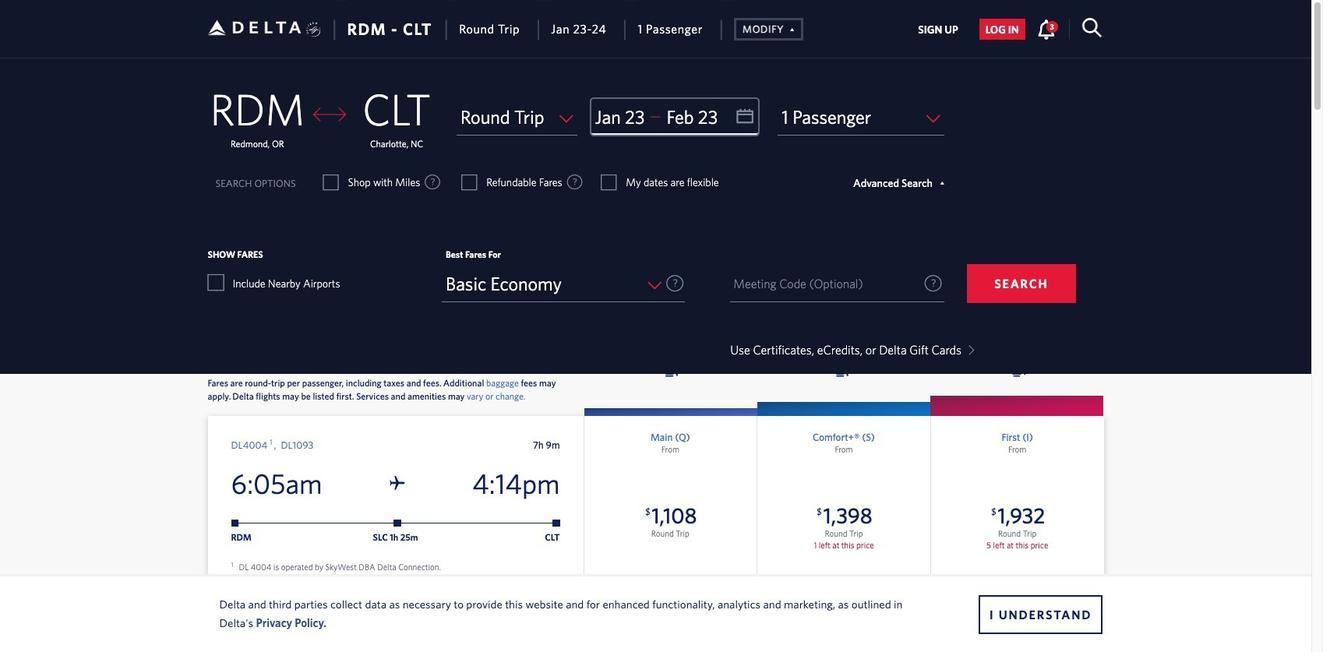 Task type: vqa. For each thing, say whether or not it's contained in the screenshot.
tab list
no



Task type: locate. For each thing, give the bounding box(es) containing it.
None checkbox
[[602, 175, 616, 190]]

None field
[[457, 99, 577, 136], [778, 99, 945, 136], [442, 266, 685, 302], [457, 99, 577, 136], [778, 99, 945, 136], [442, 266, 685, 302]]

banner image image
[[581, 175, 1103, 303]]

delta air lines image
[[208, 3, 301, 52]]

None checkbox
[[324, 175, 338, 190], [462, 175, 476, 190], [208, 274, 223, 290], [324, 175, 338, 190], [462, 175, 476, 190], [208, 274, 223, 290]]

main content
[[768, 113, 937, 151]]

None text field
[[591, 99, 758, 136]]

skyteam image
[[306, 5, 321, 54]]



Task type: describe. For each thing, give the bounding box(es) containing it.
advsearchtriangle up image
[[784, 21, 795, 35]]

dropdown caret image
[[965, 345, 975, 355]]

Meeting Code (Optional) text field
[[731, 266, 945, 302]]

plane image
[[390, 476, 405, 492]]

show price in element
[[768, 113, 937, 123]]



